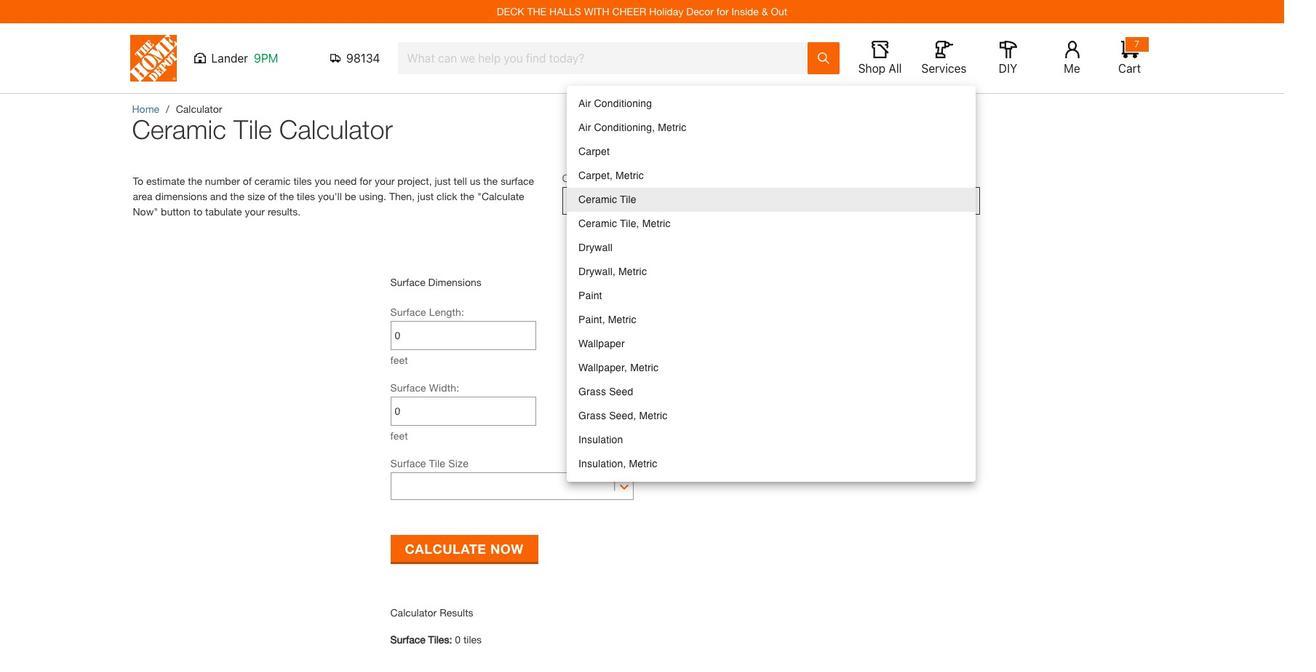Task type: locate. For each thing, give the bounding box(es) containing it.
2 ceramic tile from the left
[[567, 194, 625, 205]]

air inside option
[[579, 122, 591, 133]]

ceramic up estimate
[[132, 114, 226, 145]]

4 surface from the top
[[391, 458, 426, 470]]

tile
[[234, 114, 272, 145], [620, 194, 637, 205], [608, 194, 625, 205], [429, 458, 446, 470]]

for up using. at top
[[360, 175, 372, 187]]

ceramic down other
[[567, 194, 605, 205]]

2 feet from the top
[[391, 429, 408, 442]]

be
[[345, 190, 356, 202]]

home
[[132, 103, 159, 115]]

air for air conditioning
[[579, 98, 591, 109]]

1 feet from the top
[[391, 354, 408, 366]]

wallpaper
[[579, 338, 625, 349]]

2 grass from the top
[[579, 410, 606, 421]]

conditioning
[[594, 98, 652, 109]]

1 vertical spatial of
[[268, 190, 277, 202]]

grass up insulation on the bottom left
[[579, 410, 606, 421]]

halls
[[550, 5, 582, 17]]

surface for surface width:
[[391, 381, 426, 394]]

of down ceramic
[[268, 190, 277, 202]]

grass seed
[[579, 386, 634, 397]]

1 ceramic tile from the left
[[579, 194, 637, 205]]

0 horizontal spatial of
[[243, 175, 252, 187]]

list box
[[567, 86, 976, 482]]

tiles down you
[[297, 190, 315, 202]]

metric right insulation,
[[629, 458, 658, 470]]

grass down the wallpaper,
[[579, 386, 606, 397]]

surface dimensions
[[391, 276, 482, 288]]

drywall,
[[579, 266, 616, 277]]

1 horizontal spatial of
[[268, 190, 277, 202]]

you'll
[[318, 190, 342, 202]]

us
[[470, 175, 481, 187]]

feet up "surface width:"
[[391, 354, 408, 366]]

metric right conditioning,
[[658, 122, 687, 133]]

calculator up need on the left top of the page
[[279, 114, 393, 145]]

1 vertical spatial grass
[[579, 410, 606, 421]]

shop all
[[859, 62, 902, 75]]

1 vertical spatial air
[[579, 122, 591, 133]]

1 horizontal spatial just
[[435, 175, 451, 187]]

shop
[[859, 62, 886, 75]]

1 horizontal spatial for
[[717, 5, 729, 17]]

wallpaper option
[[567, 332, 976, 356]]

calculate now
[[405, 540, 524, 556]]

metric right seed,
[[639, 410, 668, 421]]

surface
[[391, 276, 426, 288], [391, 306, 426, 318], [391, 381, 426, 394], [391, 458, 426, 470], [391, 633, 426, 646]]

air conditioning, metric
[[579, 122, 687, 133]]

insulation,
[[579, 458, 626, 470]]

0 vertical spatial grass
[[579, 386, 606, 397]]

None number field
[[395, 322, 532, 349], [395, 397, 532, 425], [655, 397, 792, 425], [395, 322, 532, 349], [395, 397, 532, 425], [655, 397, 792, 425]]

insulation, metric option
[[567, 452, 976, 476]]

3 surface from the top
[[391, 381, 426, 394]]

0 vertical spatial air
[[579, 98, 591, 109]]

all
[[889, 62, 902, 75]]

calculate now button
[[391, 535, 539, 562]]

grass for grass seed, metric
[[579, 410, 606, 421]]

for left inside
[[717, 5, 729, 17]]

metric up seed
[[631, 362, 659, 373]]

air conditioning option
[[567, 92, 976, 116]]

seed,
[[609, 410, 637, 421]]

1 vertical spatial your
[[245, 205, 265, 218]]

for
[[717, 5, 729, 17], [360, 175, 372, 187]]

surface
[[501, 175, 534, 187]]

metric
[[658, 122, 687, 133], [616, 170, 644, 181], [643, 218, 671, 229], [619, 266, 647, 277], [608, 314, 637, 325], [631, 362, 659, 373], [639, 410, 668, 421], [629, 458, 658, 470]]

0 vertical spatial feet
[[391, 354, 408, 366]]

surface left "size"
[[391, 458, 426, 470]]

just
[[435, 175, 451, 187], [418, 190, 434, 202]]

ceramic
[[255, 175, 291, 187]]

insulation
[[579, 434, 623, 445]]

tile,
[[620, 218, 640, 229]]

ceramic tile option
[[567, 188, 976, 212]]

grass seed, metric
[[579, 410, 668, 421]]

air inside option
[[579, 98, 591, 109]]

ceramic inside "popup button"
[[567, 194, 605, 205]]

number
[[205, 175, 240, 187]]

the
[[188, 175, 202, 187], [484, 175, 498, 187], [230, 190, 245, 202], [280, 190, 294, 202], [460, 190, 475, 202]]

just down project, at left top
[[418, 190, 434, 202]]

using.
[[359, 190, 387, 202]]

paint
[[579, 290, 602, 301]]

surface for surface tile size
[[391, 458, 426, 470]]

ceramic for the ceramic tile option at the top
[[579, 194, 617, 205]]

metric inside paint, metric 'option'
[[608, 314, 637, 325]]

feet
[[391, 354, 408, 366], [391, 429, 408, 442]]

metric inside carpet, metric option
[[616, 170, 644, 181]]

home link
[[132, 103, 159, 115]]

What can we help you find today? search field
[[407, 43, 807, 74]]

0 horizontal spatial for
[[360, 175, 372, 187]]

of up the size
[[243, 175, 252, 187]]

your up using. at top
[[375, 175, 395, 187]]

surface tiles: 0 tiles
[[391, 633, 482, 646]]

ceramic for ceramic tile "popup button"
[[567, 194, 605, 205]]

1 horizontal spatial your
[[375, 175, 395, 187]]

0 vertical spatial just
[[435, 175, 451, 187]]

tiles right 0
[[464, 633, 482, 646]]

ceramic up drywall
[[579, 218, 617, 229]]

paint,
[[579, 314, 605, 325]]

0
[[455, 633, 461, 646]]

just up click
[[435, 175, 451, 187]]

results
[[440, 606, 474, 619]]

ceramic
[[132, 114, 226, 145], [579, 194, 617, 205], [567, 194, 605, 205], [579, 218, 617, 229]]

paint, metric option
[[567, 308, 976, 332]]

deck the halls with cheer holiday decor for inside & out
[[497, 5, 788, 17]]

of
[[243, 175, 252, 187], [268, 190, 277, 202]]

ceramic inside option
[[579, 218, 617, 229]]

insulation option
[[567, 428, 976, 452]]

to
[[133, 175, 143, 187]]

air left conditioning
[[579, 98, 591, 109]]

tiles
[[294, 175, 312, 187], [297, 190, 315, 202], [464, 633, 482, 646]]

tiles left you
[[294, 175, 312, 187]]

carpet option
[[567, 140, 976, 164]]

feet up surface tile size
[[391, 429, 408, 442]]

ceramic tile for the ceramic tile option at the top
[[579, 194, 637, 205]]

diy
[[999, 62, 1018, 75]]

ceramic tile inside "popup button"
[[567, 194, 625, 205]]

ceramic tile inside option
[[579, 194, 637, 205]]

ceramic for ceramic tile, metric option
[[579, 218, 617, 229]]

surface left length: at the top left of page
[[391, 306, 426, 318]]

other calculators:
[[562, 173, 646, 184]]

1 grass from the top
[[579, 386, 606, 397]]

air
[[579, 98, 591, 109], [579, 122, 591, 133]]

2 air from the top
[[579, 122, 591, 133]]

carpet, metric
[[579, 170, 644, 181]]

surface left tiles:
[[391, 633, 426, 646]]

paint option
[[567, 284, 976, 308]]

services
[[922, 62, 967, 75]]

surface up surface length: at left top
[[391, 276, 426, 288]]

metric right tile,
[[643, 218, 671, 229]]

services button
[[921, 41, 968, 76]]

metric right "paint,"
[[608, 314, 637, 325]]

ceramic inside option
[[579, 194, 617, 205]]

metric inside wallpaper, metric option
[[631, 362, 659, 373]]

1 vertical spatial for
[[360, 175, 372, 187]]

button
[[161, 205, 191, 218]]

2 vertical spatial tiles
[[464, 633, 482, 646]]

metric inside grass seed, metric option
[[639, 410, 668, 421]]

tiles:
[[428, 633, 452, 646]]

ceramic tile, metric
[[579, 218, 671, 229]]

your down the size
[[245, 205, 265, 218]]

ceramic tile
[[579, 194, 637, 205], [567, 194, 625, 205]]

now
[[491, 540, 524, 556]]

carpet,
[[579, 170, 613, 181]]

cheer
[[612, 5, 647, 17]]

wallpaper,
[[579, 362, 628, 373]]

2 surface from the top
[[391, 306, 426, 318]]

air up carpet
[[579, 122, 591, 133]]

lander
[[211, 52, 248, 65]]

grass inside option
[[579, 386, 606, 397]]

1 surface from the top
[[391, 276, 426, 288]]

calculator up surface tiles: 0 tiles
[[391, 606, 437, 619]]

1 vertical spatial feet
[[391, 429, 408, 442]]

deck
[[497, 5, 525, 17]]

grass inside option
[[579, 410, 606, 421]]

surface left width:
[[391, 381, 426, 394]]

drywall option
[[567, 236, 976, 260]]

1 air from the top
[[579, 98, 591, 109]]

size
[[449, 458, 469, 470]]

grass for grass seed
[[579, 386, 606, 397]]

the
[[527, 5, 547, 17]]

metric right carpet,
[[616, 170, 644, 181]]

drywall
[[579, 242, 613, 253]]

0 horizontal spatial just
[[418, 190, 434, 202]]

ceramic down the other calculators:
[[579, 194, 617, 205]]

metric right drywall, on the top of the page
[[619, 266, 647, 277]]

with
[[584, 5, 610, 17]]



Task type: vqa. For each thing, say whether or not it's contained in the screenshot.
free associated with in-
no



Task type: describe. For each thing, give the bounding box(es) containing it.
tile inside home / calculator ceramic tile calculator
[[234, 114, 272, 145]]

the down tell
[[460, 190, 475, 202]]

calculators:
[[591, 173, 646, 184]]

carpet, metric option
[[567, 164, 976, 188]]

ceramic tile, metric option
[[567, 212, 976, 236]]

air conditioning, metric option
[[567, 116, 976, 140]]

the home depot logo image
[[130, 35, 177, 82]]

results.
[[268, 205, 301, 218]]

lander 9pm
[[211, 52, 278, 65]]

decor
[[687, 5, 714, 17]]

0 vertical spatial your
[[375, 175, 395, 187]]

wallpaper, metric
[[579, 362, 659, 373]]

seed
[[609, 386, 634, 397]]

0 horizontal spatial your
[[245, 205, 265, 218]]

me button
[[1049, 41, 1096, 76]]

shop all button
[[857, 41, 904, 76]]

metric inside insulation, metric option
[[629, 458, 658, 470]]

5 surface from the top
[[391, 633, 426, 646]]

grass seed option
[[567, 380, 976, 404]]

to
[[193, 205, 202, 218]]

/
[[166, 103, 169, 115]]

air for air conditioning, metric
[[579, 122, 591, 133]]

tell
[[454, 175, 467, 187]]

metric inside drywall, metric option
[[619, 266, 647, 277]]

&
[[762, 5, 768, 17]]

7
[[1135, 39, 1140, 49]]

ceramic tile for ceramic tile "popup button"
[[567, 194, 625, 205]]

grass seed, metric option
[[567, 404, 976, 428]]

estimate
[[146, 175, 185, 187]]

98134
[[346, 52, 380, 65]]

metric inside ceramic tile, metric option
[[643, 218, 671, 229]]

drywall, metric option
[[567, 260, 976, 284]]

surface for surface dimensions
[[391, 276, 426, 288]]

1 vertical spatial just
[[418, 190, 434, 202]]

project,
[[398, 175, 432, 187]]

then,
[[389, 190, 415, 202]]

length:
[[429, 306, 464, 318]]

other
[[562, 173, 588, 184]]

list box containing air conditioning
[[567, 86, 976, 482]]

size
[[247, 190, 265, 202]]

me
[[1064, 62, 1081, 75]]

need
[[334, 175, 357, 187]]

drywall, metric
[[579, 266, 647, 277]]

98134 button
[[330, 51, 380, 66]]

diy button
[[985, 41, 1032, 76]]

home / calculator ceramic tile calculator
[[132, 103, 393, 145]]

inches
[[651, 354, 681, 366]]

0 vertical spatial for
[[717, 5, 729, 17]]

surface tile size
[[391, 458, 469, 470]]

wallpaper, metric option
[[567, 356, 976, 380]]

deck the halls with cheer holiday decor for inside & out link
[[497, 5, 788, 17]]

tabulate
[[205, 205, 242, 218]]

inside
[[732, 5, 759, 17]]

feet for surface length:
[[391, 354, 408, 366]]

dimensions
[[428, 276, 482, 288]]

dimensions
[[155, 190, 207, 202]]

area
[[133, 190, 152, 202]]

metric inside "air conditioning, metric" option
[[658, 122, 687, 133]]

0 vertical spatial of
[[243, 175, 252, 187]]

to estimate the number of ceramic tiles you need    for your project, just tell us the surface area dimensions    and the size of the tiles you'll be using. then, just click    the "calculate now" button to tabulate your results.
[[133, 175, 534, 218]]

now"
[[133, 205, 158, 218]]

feet for surface width:
[[391, 429, 408, 442]]

calculator right /
[[176, 103, 222, 115]]

click
[[437, 190, 458, 202]]

for inside to estimate the number of ceramic tiles you need    for your project, just tell us the surface area dimensions    and the size of the tiles you'll be using. then, just click    the "calculate now" button to tabulate your results.
[[360, 175, 372, 187]]

calculator results
[[391, 606, 474, 619]]

paint, metric
[[579, 314, 637, 325]]

0 vertical spatial tiles
[[294, 175, 312, 187]]

insulation, metric
[[579, 458, 658, 470]]

tile inside option
[[620, 194, 637, 205]]

the up 'results.'
[[280, 190, 294, 202]]

surface for surface length:
[[391, 306, 426, 318]]

ceramic inside home / calculator ceramic tile calculator
[[132, 114, 226, 145]]

air conditioning
[[579, 98, 652, 109]]

the right and
[[230, 190, 245, 202]]

the right us
[[484, 175, 498, 187]]

the up dimensions
[[188, 175, 202, 187]]

conditioning,
[[594, 122, 655, 133]]

tile inside "popup button"
[[608, 194, 625, 205]]

calculate
[[405, 540, 487, 556]]

holiday
[[649, 5, 684, 17]]

cart
[[1119, 62, 1141, 75]]

1 vertical spatial tiles
[[297, 190, 315, 202]]

9pm
[[254, 52, 278, 65]]

ceramic tile button
[[567, 189, 976, 210]]

cart 7
[[1119, 39, 1141, 75]]

and
[[210, 190, 227, 202]]

carpet
[[579, 146, 610, 157]]

"calculate
[[478, 190, 525, 202]]

surface length:
[[391, 306, 464, 318]]

out
[[771, 5, 788, 17]]

width:
[[429, 381, 459, 394]]

you
[[315, 175, 331, 187]]



